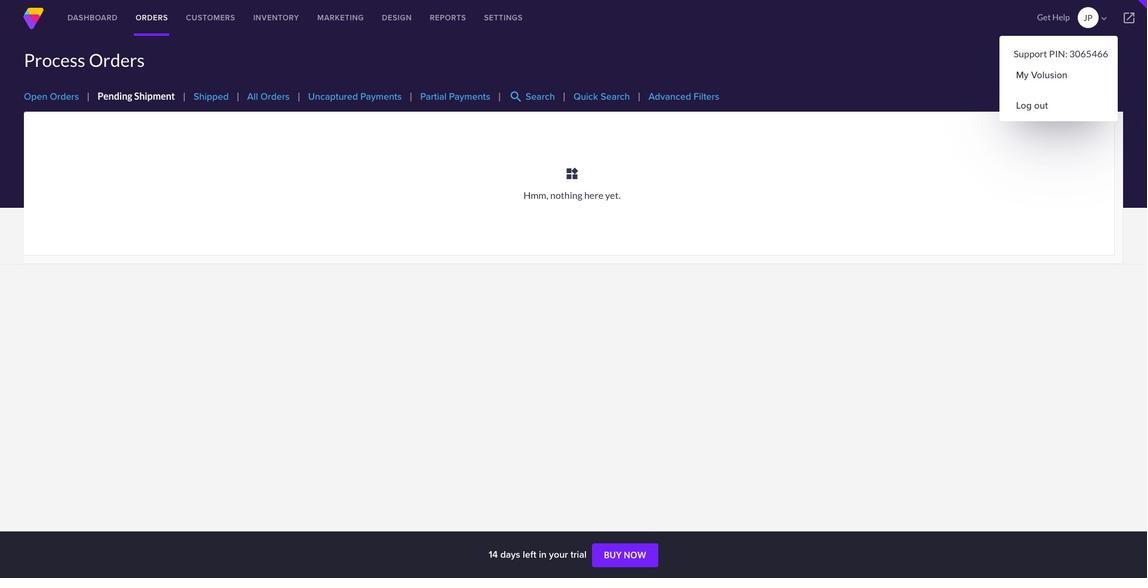 Task type: locate. For each thing, give the bounding box(es) containing it.
8 | from the left
[[638, 90, 641, 102]]

hmm,
[[524, 190, 549, 201]]

my
[[1017, 68, 1029, 82]]

buy
[[604, 551, 622, 561]]

search inside search search
[[526, 90, 555, 104]]

payments
[[361, 90, 402, 104], [449, 90, 491, 104]]

open orders
[[24, 90, 79, 104]]

| right all orders
[[298, 90, 301, 102]]

shipment
[[134, 90, 175, 102]]

all orders
[[247, 90, 290, 104]]

3 | from the left
[[237, 90, 240, 102]]

days
[[501, 548, 521, 562]]

out
[[1035, 99, 1049, 112]]

orders right open
[[50, 90, 79, 104]]

volusion
[[1032, 68, 1068, 82]]

advanced filters
[[649, 90, 720, 104]]

trial
[[571, 548, 587, 562]]

inventory
[[253, 12, 300, 23]]

search right quick
[[601, 90, 630, 104]]

payments for partial payments
[[449, 90, 491, 104]]

orders up pending
[[89, 49, 145, 71]]

my volusion
[[1017, 68, 1068, 82]]

more_vert button
[[1105, 51, 1124, 70]]

orders
[[136, 12, 168, 23], [89, 49, 145, 71], [50, 90, 79, 104], [261, 90, 290, 104]]

uncaptured
[[308, 90, 358, 104]]

all
[[247, 90, 258, 104]]

3065466
[[1070, 48, 1109, 59]]


[[1099, 13, 1110, 24]]

| left "shipped" link
[[183, 90, 186, 102]]

quick search
[[574, 90, 630, 104]]

orders for process orders
[[89, 49, 145, 71]]

1 horizontal spatial search
[[601, 90, 630, 104]]

hmm, nothing here yet.
[[524, 190, 621, 201]]

| left advanced
[[638, 90, 641, 102]]

shipped
[[194, 90, 229, 104]]

0 horizontal spatial payments
[[361, 90, 402, 104]]

nothing
[[551, 190, 583, 201]]

quick
[[574, 90, 599, 104]]

2 search from the left
[[601, 90, 630, 104]]

process
[[24, 49, 85, 71]]

orders right all
[[261, 90, 290, 104]]

pin
[[1050, 48, 1066, 59]]

advanced filters link
[[649, 90, 720, 104]]

| left pending
[[87, 90, 90, 102]]

more_vert
[[1107, 53, 1122, 68]]

1 horizontal spatial payments
[[449, 90, 491, 104]]

log out link
[[1000, 96, 1118, 115]]

get
[[1038, 12, 1052, 22]]

payments for uncaptured payments
[[361, 90, 402, 104]]

search
[[526, 90, 555, 104], [601, 90, 630, 104]]

in
[[539, 548, 547, 562]]

partial payments
[[421, 90, 491, 104]]

| left quick
[[563, 90, 566, 102]]

1 search from the left
[[526, 90, 555, 104]]

orders for all orders
[[261, 90, 290, 104]]

payments right uncaptured
[[361, 90, 402, 104]]

pending shipment
[[98, 90, 175, 102]]

customers
[[186, 12, 236, 23]]

search search
[[509, 90, 555, 104]]

search right search
[[526, 90, 555, 104]]

partial payments link
[[421, 90, 491, 104]]

0 horizontal spatial search
[[526, 90, 555, 104]]

14 days left in your trial
[[489, 548, 590, 562]]

|
[[87, 90, 90, 102], [183, 90, 186, 102], [237, 90, 240, 102], [298, 90, 301, 102], [410, 90, 413, 102], [499, 90, 501, 102], [563, 90, 566, 102], [638, 90, 641, 102]]

log out
[[1017, 99, 1049, 112]]

payments right partial
[[449, 90, 491, 104]]

pending
[[98, 90, 132, 102]]

| left search
[[499, 90, 501, 102]]

buy now
[[604, 551, 647, 561]]


[[1123, 11, 1137, 25]]

2 payments from the left
[[449, 90, 491, 104]]

1 payments from the left
[[361, 90, 402, 104]]

open
[[24, 90, 47, 104]]

marketing
[[317, 12, 364, 23]]

quick search link
[[574, 90, 630, 104]]

your
[[549, 548, 568, 562]]

| left all
[[237, 90, 240, 102]]

search for quick
[[601, 90, 630, 104]]

design
[[382, 12, 412, 23]]

1 | from the left
[[87, 90, 90, 102]]

| left partial
[[410, 90, 413, 102]]



Task type: describe. For each thing, give the bounding box(es) containing it.
4 | from the left
[[298, 90, 301, 102]]

uncaptured payments link
[[308, 90, 402, 104]]

jp
[[1085, 13, 1093, 23]]

dashboard link
[[59, 0, 127, 36]]

now
[[624, 551, 647, 561]]

6 | from the left
[[499, 90, 501, 102]]

orders left customers on the top left of page
[[136, 12, 168, 23]]

yet.
[[606, 190, 621, 201]]

all orders link
[[247, 90, 290, 104]]

left
[[523, 548, 537, 562]]

dashboard
[[68, 12, 118, 23]]

buy now link
[[593, 544, 659, 568]]

shipped link
[[194, 90, 229, 104]]

help
[[1053, 12, 1071, 22]]

log
[[1017, 99, 1033, 112]]

partial
[[421, 90, 447, 104]]

:
[[1066, 48, 1068, 59]]

widgets
[[565, 167, 580, 181]]

here
[[585, 190, 604, 201]]

advanced
[[649, 90, 692, 104]]

orders for open orders
[[50, 90, 79, 104]]

process orders
[[24, 49, 145, 71]]

uncaptured payments
[[308, 90, 402, 104]]

2 | from the left
[[183, 90, 186, 102]]

14
[[489, 548, 498, 562]]

my volusion link
[[1000, 66, 1118, 85]]

7 | from the left
[[563, 90, 566, 102]]

get help
[[1038, 12, 1071, 22]]

search for search
[[526, 90, 555, 104]]

pending shipment link
[[98, 90, 175, 102]]

support
[[1014, 48, 1048, 59]]

 link
[[1112, 0, 1148, 36]]

reports
[[430, 12, 467, 23]]

filters
[[694, 90, 720, 104]]

5 | from the left
[[410, 90, 413, 102]]

search
[[509, 90, 524, 104]]

open orders link
[[24, 90, 79, 104]]

settings
[[484, 12, 523, 23]]

support pin : 3065466
[[1014, 48, 1109, 59]]



Task type: vqa. For each thing, say whether or not it's contained in the screenshot.
Run Saved Report 
no



